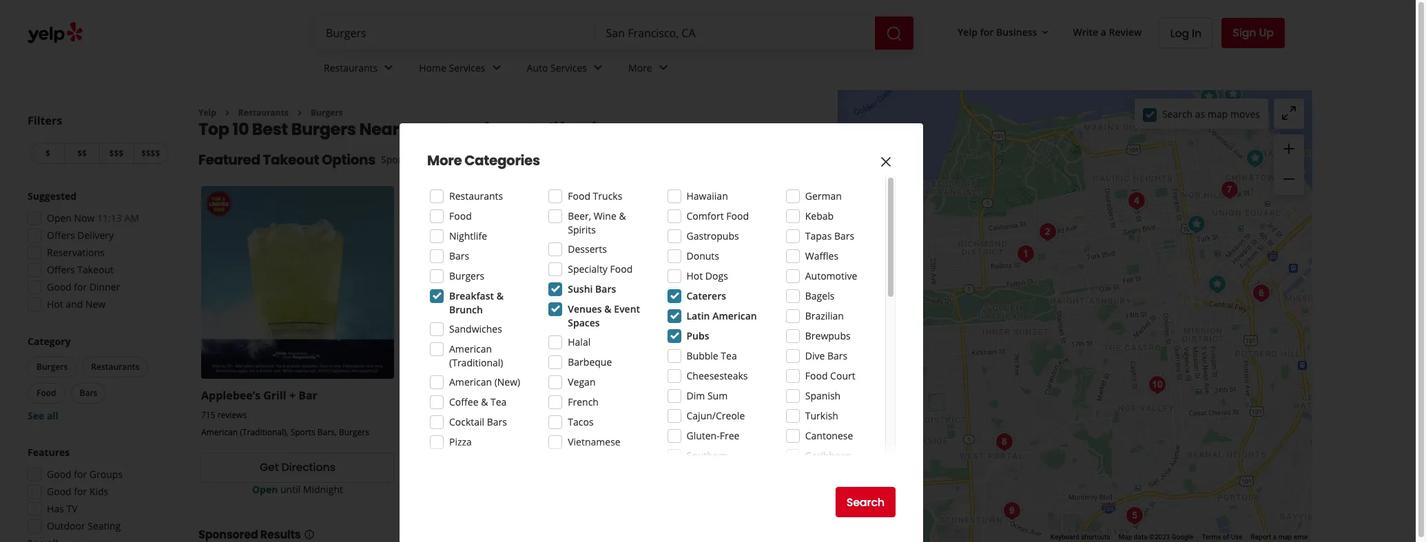 Task type: vqa. For each thing, say whether or not it's contained in the screenshot.
Food Court
yes



Task type: describe. For each thing, give the bounding box(es) containing it.
24 chevron down v2 image for more
[[655, 60, 672, 76]]

1 vertical spatial tea
[[491, 395, 507, 409]]

yelp for "yelp" link
[[198, 107, 216, 119]]

sushi
[[568, 282, 593, 296]]

google
[[1172, 533, 1194, 541]]

good for good for groups
[[47, 468, 71, 481]]

burgers link
[[311, 107, 343, 119]]

16 chevron right v2 image for restaurants
[[222, 107, 233, 118]]

open now 11:13 am
[[47, 212, 139, 225]]

map region
[[793, 34, 1322, 542]]

outdoor seating
[[47, 520, 121, 533]]

auto
[[527, 61, 548, 74]]

write a review link
[[1068, 20, 1148, 45]]

bubble
[[687, 349, 718, 362]]

yelp for business
[[958, 25, 1037, 38]]

open for open until midnight
[[252, 483, 278, 496]]

16 info v2 image
[[433, 154, 444, 166]]

the butcher shop by niku steakhouse image
[[1247, 280, 1275, 307]]

reviews
[[218, 409, 247, 421]]

cocktail
[[449, 415, 484, 429]]

has
[[47, 502, 64, 515]]

hot for hot and new
[[47, 298, 63, 311]]

gas stations
[[805, 469, 861, 482]]

& for coffee & tea
[[481, 395, 488, 409]]

map for error
[[1279, 533, 1292, 541]]

applebee's grill + bar link
[[201, 388, 318, 403]]

see all button
[[28, 409, 59, 422]]

good for dinner
[[47, 280, 120, 294]]

suggested
[[28, 189, 77, 203]]

beer,
[[568, 209, 591, 223]]

4.4
[[689, 409, 702, 423]]

hard rock cafe image
[[1219, 81, 1247, 108]]

top
[[198, 118, 229, 141]]

auto services
[[527, 61, 587, 74]]

bar
[[298, 388, 318, 403]]

brazilian
[[805, 309, 844, 322]]

$$$ button
[[99, 143, 133, 164]]

4.5
[[485, 409, 499, 423]]

automotive
[[805, 269, 857, 282]]

a for report
[[1273, 533, 1277, 541]]

food button
[[28, 383, 65, 404]]

near
[[359, 118, 399, 141]]

$$$$ button
[[133, 143, 168, 164]]

shortcuts
[[1081, 533, 1110, 541]]

coffee
[[449, 395, 479, 409]]

sandwiches
[[449, 322, 502, 336]]

bars inside bars button
[[80, 387, 97, 399]]

more categories dialog
[[0, 0, 1426, 542]]

map
[[1119, 533, 1132, 541]]

map data ©2023 google
[[1119, 533, 1194, 541]]

appétit
[[430, 388, 471, 403]]

bun appétit
[[405, 388, 471, 403]]

seating
[[88, 520, 121, 533]]

food up nightlife
[[449, 209, 472, 223]]

cheesesteaks
[[687, 369, 748, 382]]

dogs
[[705, 269, 728, 282]]

columbus burgers
[[609, 388, 710, 403]]

& for venues & event spaces
[[604, 302, 612, 316]]

restaurants right top
[[238, 107, 289, 119]]

caterers
[[687, 289, 726, 302]]

venues & event spaces
[[568, 302, 640, 329]]

map for moves
[[1208, 107, 1228, 120]]

dim
[[687, 389, 705, 402]]

home services
[[419, 61, 485, 74]]

keyboard
[[1051, 533, 1079, 541]]

taco bell image
[[1183, 211, 1210, 238]]

gastropubs
[[687, 229, 739, 243]]

food inside 'button'
[[37, 387, 56, 399]]

features
[[28, 446, 70, 459]]

bun
[[405, 388, 427, 403]]

$ button
[[30, 143, 65, 164]]

bars for cocktail bars
[[487, 415, 507, 429]]

reviews) for bun appétit
[[512, 409, 549, 423]]

log in
[[1170, 25, 1202, 41]]

coffee & tea
[[449, 395, 507, 409]]

columbus
[[609, 388, 664, 403]]

bars button
[[71, 383, 106, 404]]

zoom in image
[[1281, 140, 1297, 157]]

good for kids
[[47, 485, 108, 498]]

food up beer,
[[568, 189, 590, 203]]

home services link
[[408, 50, 516, 90]]

top 10 best burgers near san francisco, california
[[198, 118, 607, 141]]

expand map image
[[1281, 105, 1297, 121]]

a for write
[[1101, 25, 1107, 38]]

for for kids
[[74, 485, 87, 498]]

good for groups
[[47, 468, 123, 481]]

4.4 (55 reviews)
[[689, 409, 758, 423]]

now for order
[[710, 460, 734, 476]]

search for search
[[847, 494, 885, 510]]

sports
[[291, 427, 315, 438]]

american inside the applebee's grill + bar 715 reviews american (traditional), sports bars, burgers
[[201, 427, 238, 438]]

now for open
[[74, 212, 95, 225]]

fast food, salad, burgers
[[405, 430, 502, 441]]

wow!! burgers & grill image
[[998, 497, 1026, 525]]

search for search as map moves
[[1162, 107, 1193, 120]]

24 chevron down v2 image for restaurants
[[380, 60, 397, 76]]

sum
[[708, 389, 728, 402]]

1 horizontal spatial restaurants link
[[313, 50, 408, 90]]

sign
[[1233, 25, 1256, 41]]

new
[[85, 298, 106, 311]]

$$ button
[[65, 143, 99, 164]]

more categories
[[427, 151, 540, 170]]

$$
[[77, 147, 87, 159]]

featured takeout options
[[198, 150, 375, 170]]

jasmin's image
[[1216, 176, 1243, 204]]

sign up
[[1233, 25, 1274, 41]]

featured
[[198, 150, 260, 170]]

restaurants inside business categories element
[[324, 61, 378, 74]]

halal
[[568, 336, 591, 349]]

zoom out image
[[1281, 171, 1297, 188]]

breakfast
[[449, 289, 494, 302]]

home
[[419, 61, 446, 74]]

nightlife
[[449, 229, 487, 243]]

food up gastropubs
[[726, 209, 749, 223]]

bun appétit image
[[1203, 271, 1231, 298]]

kids
[[89, 485, 108, 498]]

event
[[614, 302, 640, 316]]

american down the caterers
[[713, 309, 757, 322]]

vegan
[[568, 376, 596, 389]]

order now
[[677, 460, 734, 476]]

in
[[1192, 25, 1202, 41]]



Task type: locate. For each thing, give the bounding box(es) containing it.
1 vertical spatial hot
[[47, 298, 63, 311]]

american down 715
[[201, 427, 238, 438]]

calibur image
[[990, 429, 1018, 456]]

columbus burgers image
[[1241, 145, 1269, 172]]

takeout inside group
[[77, 263, 114, 276]]

bubble tea
[[687, 349, 737, 362]]

0 horizontal spatial search
[[847, 494, 885, 510]]

roam artisan burgers image
[[1123, 187, 1150, 215]]

dim sum
[[687, 389, 728, 402]]

0 horizontal spatial takeout
[[77, 263, 114, 276]]

good down "features"
[[47, 468, 71, 481]]

latin american
[[687, 309, 757, 322]]

1 16 chevron right v2 image from the left
[[222, 107, 233, 118]]

1 horizontal spatial 24 chevron down v2 image
[[590, 60, 606, 76]]

write a review
[[1073, 25, 1142, 38]]

1 horizontal spatial a
[[1273, 533, 1277, 541]]

1 horizontal spatial takeout
[[263, 150, 319, 170]]

1 good from the top
[[47, 280, 71, 294]]

24 chevron down v2 image inside more link
[[655, 60, 672, 76]]

pubs
[[687, 329, 709, 342]]

now
[[74, 212, 95, 225], [710, 460, 734, 476]]

comfort food
[[687, 209, 749, 223]]

takeout for offers
[[77, 263, 114, 276]]

1 24 chevron down v2 image from the left
[[488, 60, 505, 76]]

category
[[28, 335, 71, 348]]

1 horizontal spatial services
[[551, 61, 587, 74]]

1 horizontal spatial map
[[1279, 533, 1292, 541]]

0 horizontal spatial hot
[[47, 298, 63, 311]]

& right wine
[[619, 209, 626, 223]]

burgers inside burgers button
[[37, 361, 68, 373]]

search inside search button
[[847, 494, 885, 510]]

0 vertical spatial now
[[74, 212, 95, 225]]

hot down donuts
[[687, 269, 703, 282]]

1 vertical spatial restaurants link
[[238, 107, 289, 119]]

food,
[[423, 430, 444, 441]]

caribbean
[[805, 449, 852, 462]]

bars down the coffee & tea on the left bottom of page
[[487, 415, 507, 429]]

24 chevron down v2 image inside restaurants link
[[380, 60, 397, 76]]

hidden spot exl image
[[1121, 502, 1148, 530]]

0 horizontal spatial open
[[47, 212, 72, 225]]

map left error
[[1279, 533, 1292, 541]]

search image
[[886, 25, 903, 42]]

for inside button
[[980, 25, 994, 38]]

burgers inside the applebee's grill + bar 715 reviews american (traditional), sports bars, burgers
[[339, 427, 369, 438]]

1 vertical spatial search
[[847, 494, 885, 510]]

for down "offers takeout" in the left of the page
[[74, 280, 87, 294]]

all
[[47, 409, 59, 422]]

spirits
[[568, 223, 596, 236]]

outdoor
[[47, 520, 85, 533]]

1 vertical spatial takeout
[[77, 263, 114, 276]]

food down "dive"
[[805, 369, 828, 382]]

24 chevron down v2 image right auto services
[[590, 60, 606, 76]]

more for more
[[628, 61, 652, 74]]

0 horizontal spatial 16 chevron right v2 image
[[222, 107, 233, 118]]

dive
[[805, 349, 825, 362]]

takeout for featured
[[263, 150, 319, 170]]

yelp left business
[[958, 25, 978, 38]]

0 horizontal spatial yelp
[[198, 107, 216, 119]]

grill
[[263, 388, 286, 403]]

delivery
[[77, 229, 114, 242]]

of
[[1223, 533, 1229, 541]]

tea up cheesesteaks
[[721, 349, 737, 362]]

for for business
[[980, 25, 994, 38]]

restaurants up the burgers link
[[324, 61, 378, 74]]

0 vertical spatial restaurants link
[[313, 50, 408, 90]]

turkish
[[805, 409, 839, 422]]

16 info v2 image
[[304, 529, 315, 540]]

0 vertical spatial yelp
[[958, 25, 978, 38]]

for left business
[[980, 25, 994, 38]]

bars for dive bars
[[828, 349, 848, 362]]

2 services from the left
[[551, 61, 587, 74]]

1 vertical spatial open
[[252, 483, 278, 496]]

reviews)
[[512, 409, 549, 423], [721, 409, 758, 423]]

0 horizontal spatial reviews)
[[512, 409, 549, 423]]

& inside beer, wine & spirits
[[619, 209, 626, 223]]

hot left and
[[47, 298, 63, 311]]

reviews) right (2
[[512, 409, 549, 423]]

tea up (2
[[491, 395, 507, 409]]

715
[[201, 409, 215, 421]]

more inside more link
[[628, 61, 652, 74]]

see
[[28, 409, 44, 422]]

& left event
[[604, 302, 612, 316]]

american up the (traditional)
[[449, 342, 492, 356]]

restaurants down more categories
[[449, 189, 503, 203]]

16 chevron right v2 image left the burgers link
[[294, 107, 305, 118]]

restaurants link up the burgers link
[[313, 50, 408, 90]]

food right specialty
[[610, 263, 633, 276]]

american (new)
[[449, 376, 520, 389]]

close image
[[878, 154, 894, 170]]

for for groups
[[74, 468, 87, 481]]

0 vertical spatial good
[[47, 280, 71, 294]]

1 horizontal spatial hot
[[687, 269, 703, 282]]

uncle boy's image
[[1012, 240, 1039, 268]]

hot inside more categories dialog
[[687, 269, 703, 282]]

hi-way burger & fry image
[[1143, 371, 1171, 399]]

sign up link
[[1222, 18, 1285, 48]]

0 horizontal spatial restaurants link
[[238, 107, 289, 119]]

salad,
[[446, 430, 469, 441]]

columbus burgers link
[[609, 388, 710, 403]]

specialty
[[568, 263, 608, 276]]

16 chevron right v2 image right "yelp" link
[[222, 107, 233, 118]]

bars for sushi bars
[[595, 282, 616, 296]]

1 24 chevron down v2 image from the left
[[380, 60, 397, 76]]

report a map error
[[1251, 533, 1308, 541]]

2 good from the top
[[47, 468, 71, 481]]

1 vertical spatial more
[[427, 151, 462, 170]]

moves
[[1231, 107, 1260, 120]]

tea
[[721, 349, 737, 362], [491, 395, 507, 409]]

1 horizontal spatial now
[[710, 460, 734, 476]]

restaurants inside "button"
[[91, 361, 139, 373]]

0 horizontal spatial now
[[74, 212, 95, 225]]

1 horizontal spatial 24 chevron down v2 image
[[655, 60, 672, 76]]

0 horizontal spatial services
[[449, 61, 485, 74]]

& up 4.5
[[481, 395, 488, 409]]

good for good for kids
[[47, 485, 71, 498]]

for up good for kids in the left bottom of the page
[[74, 468, 87, 481]]

24 chevron down v2 image inside the home services link
[[488, 60, 505, 76]]

venues
[[568, 302, 602, 316]]

2 24 chevron down v2 image from the left
[[655, 60, 672, 76]]

hot dogs
[[687, 269, 728, 282]]

2 vertical spatial good
[[47, 485, 71, 498]]

dive bars
[[805, 349, 848, 362]]

0 horizontal spatial a
[[1101, 25, 1107, 38]]

takeout up dinner
[[77, 263, 114, 276]]

american down the (traditional)
[[449, 376, 492, 389]]

kebab
[[805, 209, 834, 223]]

maillards smash burgers image
[[875, 367, 903, 394]]

terms
[[1202, 533, 1221, 541]]

& for breakfast & brunch
[[497, 289, 504, 302]]

burgers inside more categories dialog
[[449, 269, 485, 282]]

bars right tapas
[[834, 229, 855, 243]]

2 offers from the top
[[47, 263, 75, 276]]

0 vertical spatial map
[[1208, 107, 1228, 120]]

open for open now 11:13 am
[[47, 212, 72, 225]]

restaurants up bars button
[[91, 361, 139, 373]]

fast
[[405, 430, 421, 441]]

1 services from the left
[[449, 61, 485, 74]]

food up the see all
[[37, 387, 56, 399]]

1 horizontal spatial 16 chevron right v2 image
[[294, 107, 305, 118]]

2 reviews) from the left
[[721, 409, 758, 423]]

data
[[1134, 533, 1148, 541]]

offers for offers delivery
[[47, 229, 75, 242]]

2 16 chevron right v2 image from the left
[[294, 107, 305, 118]]

native burger image
[[1034, 218, 1061, 246]]

group
[[1274, 134, 1304, 195], [23, 189, 171, 316], [25, 335, 171, 423], [23, 446, 171, 542]]

0 vertical spatial offers
[[47, 229, 75, 242]]

applebee's grill + bar image
[[1195, 83, 1223, 111]]

open until midnight
[[252, 483, 343, 496]]

offers down reservations
[[47, 263, 75, 276]]

0 vertical spatial hot
[[687, 269, 703, 282]]

hot inside group
[[47, 298, 63, 311]]

for
[[980, 25, 994, 38], [74, 280, 87, 294], [74, 468, 87, 481], [74, 485, 87, 498]]

bars down specialty food at the left of page
[[595, 282, 616, 296]]

24 chevron down v2 image inside auto services link
[[590, 60, 606, 76]]

wine
[[594, 209, 617, 223]]

beer, wine & spirits
[[568, 209, 626, 236]]

1 vertical spatial map
[[1279, 533, 1292, 541]]

latin
[[687, 309, 710, 322]]

(traditional),
[[240, 427, 288, 438]]

brewpubs
[[805, 329, 851, 342]]

use
[[1231, 533, 1243, 541]]

terms of use link
[[1202, 533, 1243, 541]]

0 horizontal spatial more
[[427, 151, 462, 170]]

offers for offers takeout
[[47, 263, 75, 276]]

1 offers from the top
[[47, 229, 75, 242]]

(traditional)
[[449, 356, 503, 369]]

bars for tapas bars
[[834, 229, 855, 243]]

restaurants button
[[82, 357, 148, 378]]

2 24 chevron down v2 image from the left
[[590, 60, 606, 76]]

auto services link
[[516, 50, 617, 90]]

services for auto services
[[551, 61, 587, 74]]

offers takeout
[[47, 263, 114, 276]]

(2
[[501, 409, 509, 423]]

1 horizontal spatial tea
[[721, 349, 737, 362]]

0 vertical spatial more
[[628, 61, 652, 74]]

restaurants inside more categories dialog
[[449, 189, 503, 203]]

offers up reservations
[[47, 229, 75, 242]]

a right the 'report' at the bottom
[[1273, 533, 1277, 541]]

reviews) up free
[[721, 409, 758, 423]]

yelp inside button
[[958, 25, 978, 38]]

filters
[[28, 113, 62, 128]]

services right home
[[449, 61, 485, 74]]

american (traditional)
[[449, 342, 503, 369]]

business categories element
[[313, 50, 1285, 90]]

hot for hot dogs
[[687, 269, 703, 282]]

map right as
[[1208, 107, 1228, 120]]

1 vertical spatial good
[[47, 468, 71, 481]]

24 chevron down v2 image
[[380, 60, 397, 76], [655, 60, 672, 76]]

0 horizontal spatial tea
[[491, 395, 507, 409]]

log
[[1170, 25, 1189, 41]]

free
[[720, 429, 740, 442]]

a
[[1101, 25, 1107, 38], [1273, 533, 1277, 541]]

24 chevron down v2 image
[[488, 60, 505, 76], [590, 60, 606, 76]]

yelp left 10
[[198, 107, 216, 119]]

& inside breakfast & brunch
[[497, 289, 504, 302]]

1 horizontal spatial open
[[252, 483, 278, 496]]

1 horizontal spatial search
[[1162, 107, 1193, 120]]

0 horizontal spatial 24 chevron down v2 image
[[380, 60, 397, 76]]

good for good for dinner
[[47, 280, 71, 294]]

for for dinner
[[74, 280, 87, 294]]

yelp for business button
[[952, 20, 1057, 45]]

german
[[805, 189, 842, 203]]

midnight
[[303, 483, 343, 496]]

takeout down best
[[263, 150, 319, 170]]

0 horizontal spatial map
[[1208, 107, 1228, 120]]

open inside group
[[47, 212, 72, 225]]

bars up court
[[828, 349, 848, 362]]

16 chevron down v2 image
[[1040, 27, 1051, 38]]

& inside venues & event spaces
[[604, 302, 612, 316]]

search left as
[[1162, 107, 1193, 120]]

group containing suggested
[[23, 189, 171, 316]]

& right 'breakfast'
[[497, 289, 504, 302]]

spanish
[[805, 389, 841, 402]]

pizza
[[449, 435, 472, 449]]

bars
[[834, 229, 855, 243], [449, 249, 469, 263], [595, 282, 616, 296], [828, 349, 848, 362], [80, 387, 97, 399], [487, 415, 507, 429]]

24 chevron down v2 image for auto services
[[590, 60, 606, 76]]

barbeque
[[568, 356, 612, 369]]

0 vertical spatial tea
[[721, 349, 737, 362]]

24 chevron down v2 image left auto
[[488, 60, 505, 76]]

4.5 star rating image
[[405, 410, 479, 424]]

1 vertical spatial offers
[[47, 263, 75, 276]]

group containing category
[[25, 335, 171, 423]]

0 vertical spatial takeout
[[263, 150, 319, 170]]

0 vertical spatial search
[[1162, 107, 1193, 120]]

0 vertical spatial a
[[1101, 25, 1107, 38]]

more for more categories
[[427, 151, 462, 170]]

and
[[66, 298, 83, 311]]

breakfast & brunch
[[449, 289, 504, 316]]

4.4 star rating image
[[609, 410, 683, 424]]

$
[[45, 147, 50, 159]]

11:13
[[97, 212, 122, 225]]

gas
[[805, 469, 822, 482]]

good up has tv
[[47, 485, 71, 498]]

categories
[[465, 151, 540, 170]]

group containing features
[[23, 446, 171, 542]]

services right auto
[[551, 61, 587, 74]]

restaurants
[[324, 61, 378, 74], [238, 107, 289, 119], [449, 189, 503, 203], [91, 361, 139, 373]]

now right order
[[710, 460, 734, 476]]

16 chevron right v2 image for burgers
[[294, 107, 305, 118]]

get directions link
[[201, 452, 394, 483]]

brunch
[[449, 303, 483, 316]]

bars down restaurants "button"
[[80, 387, 97, 399]]

more inside more categories dialog
[[427, 151, 462, 170]]

search as map moves
[[1162, 107, 1260, 120]]

sushi bars
[[568, 282, 616, 296]]

restaurants link right top
[[238, 107, 289, 119]]

search down "stations"
[[847, 494, 885, 510]]

dinner
[[89, 280, 120, 294]]

0 horizontal spatial 24 chevron down v2 image
[[488, 60, 505, 76]]

1 reviews) from the left
[[512, 409, 549, 423]]

$$$
[[109, 147, 123, 159]]

report a map error link
[[1251, 533, 1308, 541]]

1 horizontal spatial yelp
[[958, 25, 978, 38]]

open down suggested
[[47, 212, 72, 225]]

tv
[[66, 502, 78, 515]]

3 good from the top
[[47, 485, 71, 498]]

services for home services
[[449, 61, 485, 74]]

for down good for groups
[[74, 485, 87, 498]]

0 vertical spatial open
[[47, 212, 72, 225]]

now up offers delivery
[[74, 212, 95, 225]]

open down the get
[[252, 483, 278, 496]]

reviews) for columbus burgers
[[721, 409, 758, 423]]

None search field
[[315, 17, 916, 50]]

24 chevron down v2 image for home services
[[488, 60, 505, 76]]

bars down nightlife
[[449, 249, 469, 263]]

10
[[232, 118, 249, 141]]

1 horizontal spatial more
[[628, 61, 652, 74]]

good up and
[[47, 280, 71, 294]]

yelp for yelp for business
[[958, 25, 978, 38]]

a right write
[[1101, 25, 1107, 38]]

16 chevron right v2 image
[[222, 107, 233, 118], [294, 107, 305, 118]]

1 vertical spatial yelp
[[198, 107, 216, 119]]

1 vertical spatial now
[[710, 460, 734, 476]]

southern
[[687, 449, 728, 462]]

1 vertical spatial a
[[1273, 533, 1277, 541]]

1 horizontal spatial reviews)
[[721, 409, 758, 423]]

american inside american (traditional)
[[449, 342, 492, 356]]



